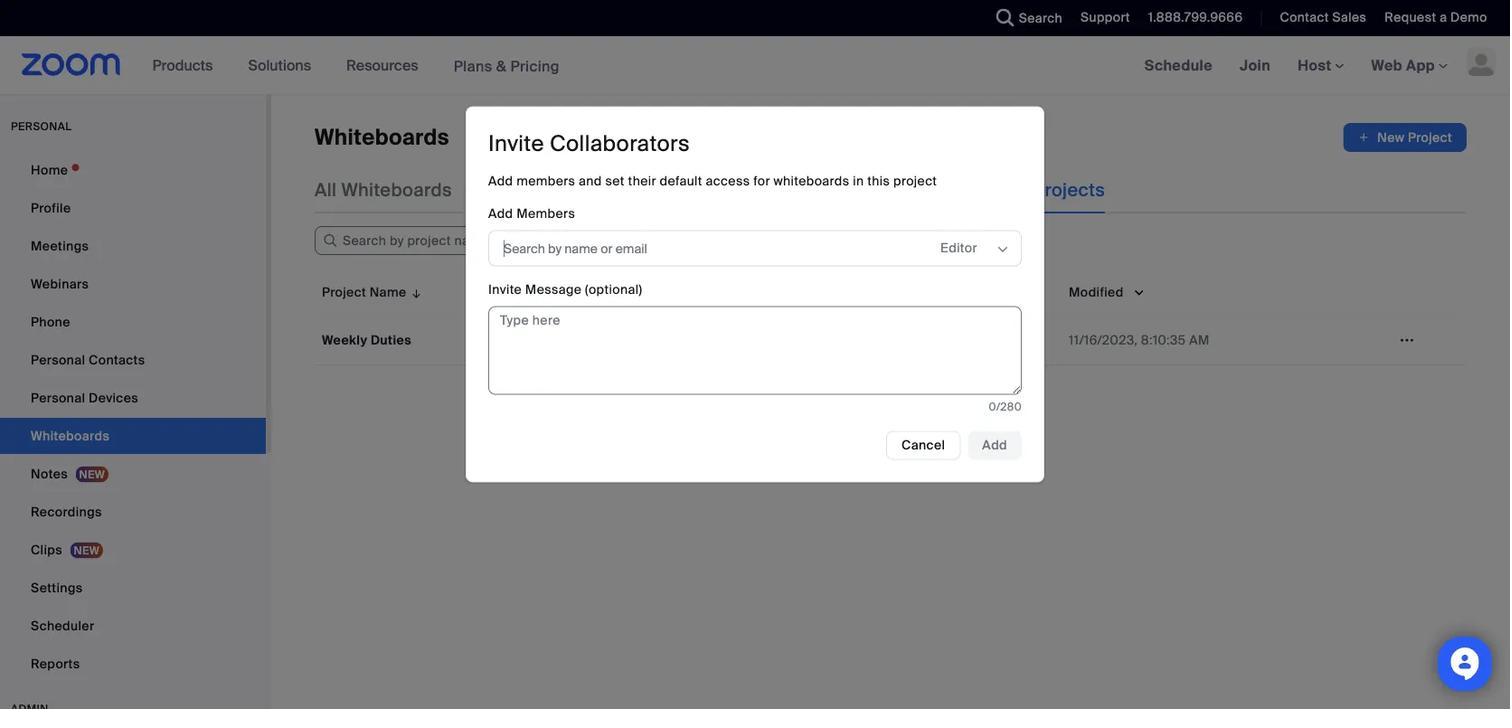 Task type: describe. For each thing, give the bounding box(es) containing it.
all whiteboards
[[315, 178, 452, 201]]

scheduler
[[31, 618, 94, 634]]

webinars link
[[0, 266, 266, 302]]

phone
[[31, 314, 70, 330]]

whiteboards application
[[315, 123, 1468, 152]]

demo
[[1451, 9, 1488, 26]]

application containing project name
[[315, 270, 1468, 366]]

default
[[660, 173, 703, 190]]

11/16/2023, 8:10:35 am
[[1069, 332, 1210, 348]]

phone link
[[0, 304, 266, 340]]

notes
[[31, 466, 68, 482]]

8:10:35
[[1142, 332, 1187, 348]]

their
[[628, 173, 657, 190]]

banner containing schedule
[[0, 36, 1511, 95]]

meetings navigation
[[1132, 36, 1511, 95]]

meetings
[[31, 238, 89, 254]]

join
[[1241, 56, 1271, 75]]

Invite Message (optional) text field
[[489, 306, 1022, 395]]

set
[[606, 173, 625, 190]]

request a demo
[[1386, 9, 1488, 26]]

invite collaborators dialog
[[466, 106, 1045, 483]]

add inside the add button
[[983, 437, 1008, 454]]

edit project image
[[1393, 332, 1422, 348]]

clips
[[31, 542, 62, 558]]

projects
[[1034, 178, 1106, 201]]

schedule link
[[1132, 36, 1227, 94]]

personal for personal devices
[[31, 390, 85, 406]]

clips link
[[0, 532, 266, 568]]

join link
[[1227, 36, 1285, 94]]

personal devices
[[31, 390, 138, 406]]

in
[[853, 173, 864, 190]]

new project button
[[1344, 123, 1468, 152]]

modified
[[1069, 283, 1124, 300]]

personal contacts
[[31, 352, 145, 368]]

plans
[[454, 56, 493, 75]]

weekly
[[322, 332, 368, 348]]

&
[[496, 56, 507, 75]]

arrow down image
[[407, 281, 423, 303]]

reports
[[31, 656, 80, 672]]

personal
[[11, 119, 72, 133]]

invite for invite collaborators
[[489, 129, 545, 158]]

message
[[526, 281, 582, 298]]

0/280
[[989, 400, 1022, 414]]

meetings link
[[0, 228, 266, 264]]

whiteboards inside application
[[315, 124, 450, 152]]

and
[[579, 173, 602, 190]]

personal for personal contacts
[[31, 352, 85, 368]]

tabs of all whiteboard page tab list
[[315, 166, 1106, 214]]

personal contacts link
[[0, 342, 266, 378]]

add for add members and set their default access for whiteboards in this project
[[489, 205, 513, 222]]

1.888.799.9666 button up schedule link
[[1149, 9, 1244, 26]]

invite message (optional)
[[489, 281, 643, 298]]

home
[[31, 162, 68, 178]]

(optional)
[[585, 281, 643, 298]]

contacts
[[89, 352, 145, 368]]

contact
[[1281, 9, 1330, 26]]

show options image
[[996, 242, 1011, 257]]

project name
[[322, 283, 407, 300]]

Search by name or email,Search by name or email text field
[[504, 235, 903, 262]]

add for invite collaborators
[[489, 173, 513, 190]]

1.888.799.9666 button up schedule
[[1135, 0, 1248, 36]]

Search text field
[[315, 226, 532, 255]]

my
[[558, 178, 584, 201]]

contact sales link up the join
[[1267, 0, 1372, 36]]

1 vertical spatial project
[[322, 283, 366, 300]]



Task type: locate. For each thing, give the bounding box(es) containing it.
settings link
[[0, 570, 266, 606]]

request a demo link
[[1372, 0, 1511, 36], [1386, 9, 1488, 26]]

2 vertical spatial add
[[983, 437, 1008, 454]]

1 horizontal spatial project
[[1409, 129, 1453, 146]]

0 vertical spatial project
[[1409, 129, 1453, 146]]

notes link
[[0, 456, 266, 492]]

support
[[1081, 9, 1131, 26]]

sales
[[1333, 9, 1367, 26]]

1 vertical spatial invite
[[489, 281, 522, 298]]

1 personal from the top
[[31, 352, 85, 368]]

application
[[315, 270, 1468, 366]]

zoom logo image
[[22, 53, 121, 76]]

my whiteboards
[[558, 178, 699, 201]]

add image
[[1358, 128, 1371, 147]]

whiteboards for all
[[342, 178, 452, 201]]

profile
[[31, 200, 71, 216]]

1 vertical spatial personal
[[31, 390, 85, 406]]

devices
[[89, 390, 138, 406]]

2 invite from the top
[[489, 281, 522, 298]]

add
[[489, 173, 513, 190], [489, 205, 513, 222], [983, 437, 1008, 454]]

personal devices link
[[0, 380, 266, 416]]

2 personal from the top
[[31, 390, 85, 406]]

plans & pricing
[[454, 56, 560, 75]]

recordings
[[31, 504, 102, 520]]

invite for invite message (optional)
[[489, 281, 522, 298]]

add members and set their default access for whiteboards in this project
[[489, 173, 938, 190]]

with
[[788, 178, 824, 201]]

project right new
[[1409, 129, 1453, 146]]

plans & pricing link
[[454, 56, 560, 75], [454, 56, 560, 75]]

reports link
[[0, 646, 266, 682]]

this
[[868, 173, 891, 190]]

project
[[894, 173, 938, 190]]

weekly duties
[[322, 332, 412, 348]]

whiteboards down collaborators
[[588, 178, 699, 201]]

members
[[517, 173, 576, 190]]

name
[[370, 283, 407, 300]]

whiteboards up all whiteboards
[[315, 124, 450, 152]]

add button
[[968, 431, 1022, 460]]

contact sales link
[[1267, 0, 1372, 36], [1281, 9, 1367, 26]]

cancel button
[[887, 431, 961, 460]]

1.888.799.9666
[[1149, 9, 1244, 26]]

editor button
[[941, 235, 995, 262]]

editor
[[941, 240, 978, 257]]

banner
[[0, 36, 1511, 95]]

1.888.799.9666 button
[[1135, 0, 1248, 36], [1149, 9, 1244, 26]]

1 vertical spatial add
[[489, 205, 513, 222]]

0 vertical spatial personal
[[31, 352, 85, 368]]

scheduler link
[[0, 608, 266, 644]]

new
[[1378, 129, 1405, 146]]

0 vertical spatial add
[[489, 173, 513, 190]]

webinars
[[31, 276, 89, 292]]

whiteboards
[[774, 173, 850, 190]]

add members
[[489, 205, 576, 222]]

whiteboards for my
[[588, 178, 699, 201]]

contact sales
[[1281, 9, 1367, 26]]

0 horizontal spatial project
[[322, 283, 366, 300]]

am
[[1190, 332, 1210, 348]]

whiteboards
[[315, 124, 450, 152], [342, 178, 452, 201], [588, 178, 699, 201]]

add down recent
[[489, 205, 513, 222]]

new project
[[1378, 129, 1453, 146]]

profile link
[[0, 190, 266, 226]]

contact sales link up meetings navigation
[[1281, 9, 1367, 26]]

add up add members
[[489, 173, 513, 190]]

personal down 'personal contacts' at left
[[31, 390, 85, 406]]

me
[[829, 178, 856, 201]]

cancel
[[902, 437, 946, 454]]

add down 0/280
[[983, 437, 1008, 454]]

collaborators
[[550, 129, 690, 158]]

invite up recent
[[489, 129, 545, 158]]

11/16/2023,
[[1069, 332, 1138, 348]]

project left name
[[322, 283, 366, 300]]

1 invite from the top
[[489, 129, 545, 158]]

a
[[1441, 9, 1448, 26]]

settings
[[31, 580, 83, 596]]

whiteboards up search text field
[[342, 178, 452, 201]]

members
[[517, 205, 576, 222]]

schedule
[[1145, 56, 1213, 75]]

duties
[[371, 332, 412, 348]]

all
[[315, 178, 337, 201]]

personal
[[31, 352, 85, 368], [31, 390, 85, 406]]

support link
[[1068, 0, 1135, 36], [1081, 9, 1131, 26]]

recent
[[474, 178, 536, 201]]

invite left the message
[[489, 281, 522, 298]]

home link
[[0, 152, 266, 188]]

request
[[1386, 9, 1437, 26]]

personal menu menu
[[0, 152, 266, 684]]

for
[[754, 173, 771, 190]]

project
[[1409, 129, 1453, 146], [322, 283, 366, 300]]

recordings link
[[0, 494, 266, 530]]

shared with me
[[721, 178, 856, 201]]

access
[[706, 173, 750, 190]]

pricing
[[511, 56, 560, 75]]

project inside button
[[1409, 129, 1453, 146]]

0 vertical spatial invite
[[489, 129, 545, 158]]

shared
[[721, 178, 783, 201]]

starred
[[878, 178, 943, 201]]

invite
[[489, 129, 545, 158], [489, 281, 522, 298]]

personal down "phone" at the left top of page
[[31, 352, 85, 368]]

invite collaborators
[[489, 129, 690, 158]]

product information navigation
[[139, 36, 574, 95]]



Task type: vqa. For each thing, say whether or not it's contained in the screenshot.
New Project at the right of page
yes



